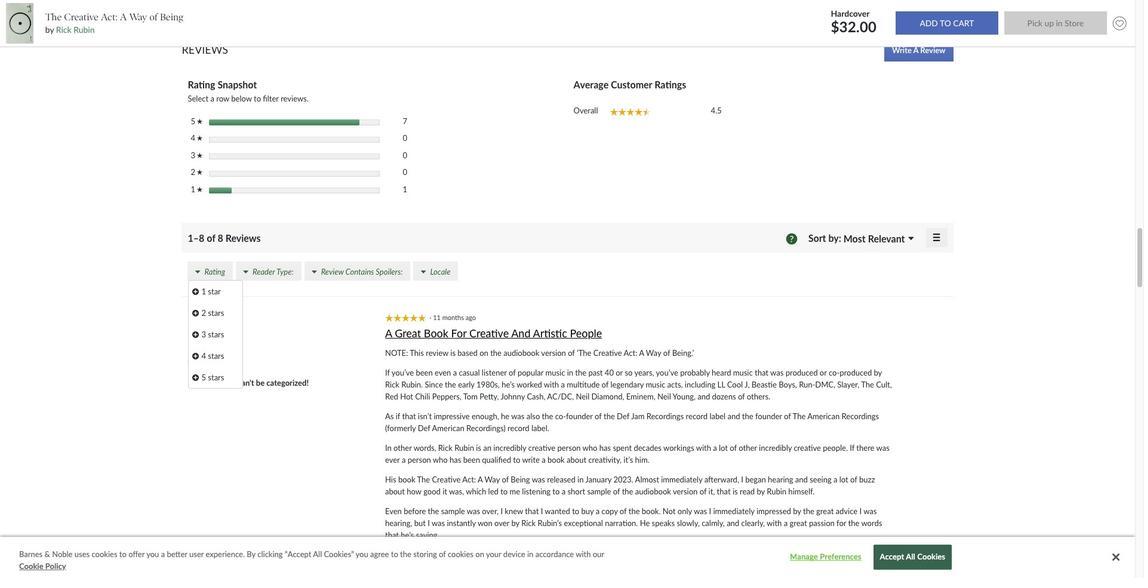 Task type: describe. For each thing, give the bounding box(es) containing it.
1 vertical spatial also
[[559, 550, 573, 559]]

buzz
[[859, 475, 875, 484]]

cookies"
[[324, 549, 354, 559]]

love
[[429, 550, 443, 559]]

in
[[385, 443, 392, 452]]

creativity,
[[588, 455, 622, 464]]

to right agree
[[391, 549, 398, 559]]

and inside if you've been even a casual listener of popular music in the past 40 or so years, you've probably heard music that was produced or co-produced by rick rubin. since the early 1980s, he's worked with a multitude of legendary music acts, including ll cool j, beastie boys, run-dmc, slayer, the cult, red hot chili peppers, tom petty, johnny cash, ac/dc, neil diamond, eminem, neil young, and dozens of others.
[[698, 392, 710, 401]]

run-
[[799, 380, 815, 389]]

1 vertical spatial american
[[432, 423, 464, 433]]

listener
[[482, 368, 507, 377]]

even before the sample was over, i knew that i wanted to buy a copy of the book. not only was i immediately impressed by the great advice i was hearing, but i was instantly won over by rick rubin's exceptional narration. he speaks slowly, calmly, and clearly, with a great passion for the words that he's saying.
[[385, 506, 882, 540]]

2 ☆
[[191, 167, 203, 177]]

hot
[[400, 392, 413, 401]]

if inside in other words, rick rubin is an incredibly creative person who has spent decades workings with a lot of other incredibly creative people. if there was ever a person who has been qualified to write a book about creativity, it's him.
[[850, 443, 855, 452]]

it's
[[624, 455, 633, 464]]

being.'
[[672, 348, 694, 358]]

a inside barnes & noble uses cookies to offer you a better user experience. by clicking "accept all cookies" you agree to the storing of cookies on your device in accordance with our cookie policy
[[161, 549, 165, 559]]

by
[[247, 549, 256, 559]]

for inside even before the sample was over, i knew that i wanted to buy a copy of the book. not only was i immediately impressed by the great advice i was hearing, but i was instantly won over by rick rubin's exceptional narration. he speaks slowly, calmly, and clearly, with a great passion for the words that he's saying.
[[837, 518, 846, 528]]

?
[[786, 233, 798, 244]]

over,
[[482, 506, 499, 516]]

manage preferences button
[[788, 546, 863, 569]]

rick right see
[[468, 550, 482, 559]]

hardcover $32.00
[[831, 8, 880, 35]]

ratings
[[655, 79, 686, 90]]

popular
[[518, 368, 543, 377]]

past
[[588, 368, 603, 377]]

the up passion
[[803, 506, 814, 516]]

to inside even before the sample was over, i knew that i wanted to buy a copy of the book. not only was i immediately impressed by the great advice i was hearing, but i was instantly won over by rick rubin's exceptional narration. he speaks slowly, calmly, and clearly, with a great passion for the words that he's saying.
[[572, 506, 579, 516]]

can't
[[238, 378, 254, 387]]

ll
[[717, 380, 725, 389]]

barnes
[[19, 549, 43, 559]]

about inside in other words, rick rubin is an incredibly creative person who has spent decades workings with a lot of other incredibly creative people. if there was ever a person who has been qualified to write a book about creativity, it's him.
[[567, 455, 586, 464]]

co- inside if you've been even a casual listener of popular music in the past 40 or so years, you've probably heard music that was produced or co-produced by rick rubin. since the early 1980s, he's worked with a multitude of legendary music acts, including ll cool j, beastie boys, run-dmc, slayer, the cult, red hot chili peppers, tom petty, johnny cash, ac/dc, neil diamond, eminem, neil young, and dozens of others.
[[829, 368, 840, 377]]

0 vertical spatial reviews
[[182, 43, 228, 56]]

the inside his book the creative act: a way of being was released in january 2023. almost immediately afterward, i began hearing and seeing a lot of buzz about how good it was, which led to me listening to a short sample of the audiobook version of it, that is read by rubin himself.
[[417, 475, 430, 484]]

be
[[256, 378, 265, 387]]

4.5
[[711, 106, 722, 115]]

1 vertical spatial def
[[418, 423, 430, 433]]

creative up 40
[[593, 348, 622, 358]]

by right books
[[623, 550, 632, 559]]

filter
[[263, 94, 279, 104]]

11
[[433, 313, 441, 321]]

the creative act: a way of being by rick rubin
[[45, 11, 184, 35]]

was right 'only'
[[694, 506, 707, 516]]

book inside in other words, rick rubin is an incredibly creative person who has spent decades workings with a lot of other incredibly creative people. if there was ever a person who has been qualified to write a book about creativity, it's him.
[[548, 455, 565, 464]]

multitude
[[567, 380, 600, 389]]

the creative act: a way of being image
[[6, 3, 34, 44]]

the down advice
[[848, 518, 860, 528]]

agree
[[370, 549, 389, 559]]

was inside as if that isn't impressive enough, he was also the co-founder of the def jam recordings record label and the founder of the american recordings (formerly def american recordings) record label.
[[511, 411, 525, 421]]

2 founder from the left
[[755, 411, 782, 421]]

was up saying. at bottom left
[[432, 518, 445, 528]]

write
[[892, 45, 912, 55]]

been inside in other words, rick rubin is an incredibly creative person who has spent decades workings with a lot of other incredibly creative people. if there was ever a person who has been qualified to write a book about creativity, it's him.
[[463, 455, 480, 464]]

to left offer
[[119, 549, 127, 559]]

the inside the creative act: a way of being by rick rubin
[[45, 11, 62, 23]]

the inside if you've been even a casual listener of popular music in the past 40 or so years, you've probably heard music that was produced or co-produced by rick rubin. since the early 1980s, he's worked with a multitude of legendary music acts, including ll cool j, beastie boys, run-dmc, slayer, the cult, red hot chili peppers, tom petty, johnny cash, ac/dc, neil diamond, eminem, neil young, and dozens of others.
[[861, 380, 874, 389]]

rick inside the creative act: a way of being by rick rubin
[[56, 25, 71, 35]]

to inside rating snapshot select a row below to filter reviews.
[[254, 94, 261, 104]]

way inside his book the creative act: a way of being was released in january 2023. almost immediately afterward, i began hearing and seeing a lot of buzz about how good it was, which led to me listening to a short sample of the audiobook version of it, that is read by rubin himself.
[[485, 475, 500, 484]]

that inside as if that isn't impressive enough, he was also the co-founder of the def jam recordings record label and the founder of the american recordings (formerly def american recordings) record label.
[[402, 411, 416, 421]]

rick rubin link
[[56, 25, 95, 35]]

select
[[188, 94, 208, 104]]

1 vertical spatial act:
[[624, 348, 637, 358]]

0 for 4
[[403, 133, 407, 143]]

early
[[458, 380, 475, 389]]

▼ inside sort by: most relevant ▼
[[908, 236, 914, 241]]

i right advice
[[860, 506, 862, 516]]

2 creative from the left
[[794, 443, 821, 452]]

4 stars
[[202, 351, 224, 361]]

1 vertical spatial his
[[659, 550, 670, 559]]

·
[[430, 313, 431, 321]]

customer
[[611, 79, 652, 90]]

was up won at bottom
[[467, 506, 480, 516]]

rubin.
[[401, 380, 423, 389]]

by down knew
[[511, 518, 519, 528]]

the up peppers,
[[445, 380, 456, 389]]

1 vertical spatial others.
[[634, 550, 657, 559]]

was inside if you've been even a casual listener of popular music in the past 40 or so years, you've probably heard music that was produced or co-produced by rick rubin. since the early 1980s, he's worked with a multitude of legendary music acts, including ll cool j, beastie boys, run-dmc, slayer, the cult, red hot chili peppers, tom petty, johnny cash, ac/dc, neil diamond, eminem, neil young, and dozens of others.
[[770, 368, 784, 377]]

that left 'good.'
[[699, 550, 713, 559]]

is right voice
[[692, 550, 697, 559]]

note:
[[385, 348, 408, 358]]

by inside his book the creative act: a way of being was released in january 2023. almost immediately afterward, i began hearing and seeing a lot of buzz about how good it was, which led to me listening to a short sample of the audiobook version of it, that is read by rubin himself.
[[757, 487, 765, 496]]

stars for 4 stars
[[208, 351, 224, 361]]

▼ for rating
[[195, 269, 200, 275]]

1 horizontal spatial record
[[686, 411, 708, 421]]

a inside rating snapshot select a row below to filter reviews.
[[210, 94, 214, 104]]

2 for ☆
[[191, 167, 197, 177]]

2 for stars
[[202, 308, 206, 318]]

to down released at bottom
[[553, 487, 560, 496]]

0 horizontal spatial audiobook
[[504, 348, 539, 358]]

january
[[585, 475, 612, 484]]

i right the but
[[428, 518, 430, 528]]

1 for 1 star
[[202, 286, 206, 296]]

almost
[[635, 475, 659, 484]]

write a review button
[[884, 39, 953, 62]]

1 star
[[202, 286, 221, 296]]

stars for 3 stars
[[208, 329, 224, 339]]

(formerly
[[385, 423, 416, 433]]

being inside the creative act: a way of being by rick rubin
[[160, 11, 184, 23]]

rick inside in other words, rick rubin is an incredibly creative person who has spent decades workings with a lot of other incredibly creative people. if there was ever a person who has been qualified to write a book about creativity, it's him.
[[438, 443, 453, 452]]

delaware
[[188, 333, 220, 343]]

even
[[435, 368, 451, 377]]

☆ for 4
[[197, 135, 203, 141]]

0 horizontal spatial great
[[790, 518, 807, 528]]

if inside if you've been even a casual listener of popular music in the past 40 or so years, you've probably heard music that was produced or co-produced by rick rubin. since the early 1980s, he's worked with a multitude of legendary music acts, including ll cool j, beastie boys, run-dmc, slayer, the cult, red hot chili peppers, tom petty, johnny cash, ac/dc, neil diamond, eminem, neil young, and dozens of others.
[[385, 368, 390, 377]]

act: inside the creative act: a way of being by rick rubin
[[101, 11, 117, 23]]

i up calmly,
[[709, 506, 711, 516]]

add to wishlist image
[[1110, 14, 1129, 33]]

he's inside even before the sample was over, i knew that i wanted to buy a copy of the book. not only was i immediately impressed by the great advice i was hearing, but i was instantly won over by rick rubin's exceptional narration. he speaks slowly, calmly, and clearly, with a great passion for the words that he's saying.
[[401, 530, 414, 540]]

the down diamond,
[[604, 411, 615, 421]]

i up rubin's
[[541, 506, 543, 516]]

words
[[861, 518, 882, 528]]

buy
[[581, 506, 594, 516]]

1 horizontal spatial music
[[646, 380, 665, 389]]

the down a great book for creative and artistic people
[[490, 348, 502, 358]]

to left see
[[445, 550, 452, 559]]

others. inside if you've been even a casual listener of popular music in the past 40 or so years, you've probably heard music that was produced or co-produced by rick rubin. since the early 1980s, he's worked with a multitude of legendary music acts, including ll cool j, beastie boys, run-dmc, slayer, the cult, red hot chili peppers, tom petty, johnny cash, ac/dc, neil diamond, eminem, neil young, and dozens of others.
[[747, 392, 770, 401]]

immediately inside his book the creative act: a way of being was released in january 2023. almost immediately afterward, i began hearing and seeing a lot of buzz about how good it was, which led to me listening to a short sample of the audiobook version of it, that is read by rubin himself.
[[661, 475, 702, 484]]

0 for 2
[[403, 167, 407, 177]]

votes
[[188, 360, 207, 369]]

0 vertical spatial who
[[583, 443, 597, 452]]

the inside as if that isn't impressive enough, he was also the co-founder of the def jam recordings record label and the founder of the american recordings (formerly def american recordings) record label.
[[793, 411, 806, 421]]

relevant
[[868, 233, 905, 244]]

and up note: this review is based on the audiobook version of 'the creative act: a way of being.'
[[511, 327, 531, 340]]

reviews inside delaware usa reviews 3 votes 13
[[188, 348, 216, 358]]

"accept
[[285, 549, 311, 559]]

&
[[45, 549, 50, 559]]

a inside the creative act: a way of being by rick rubin
[[120, 11, 127, 23]]

sample inside his book the creative act: a way of being was released in january 2023. almost immediately afterward, i began hearing and seeing a lot of buzz about how good it was, which led to me listening to a short sample of the audiobook version of it, that is read by rubin himself.
[[587, 487, 611, 496]]

0 vertical spatial great
[[816, 506, 834, 516]]

was up words
[[864, 506, 877, 516]]

with inside even before the sample was over, i knew that i wanted to buy a copy of the book. not only was i immediately impressed by the great advice i was hearing, but i was instantly won over by rick rubin's exceptional narration. he speaks slowly, calmly, and clearly, with a great passion for the words that he's saying.
[[767, 518, 782, 528]]

in inside his book the creative act: a way of being was released in january 2023. almost immediately afterward, i began hearing and seeing a lot of buzz about how good it was, which led to me listening to a short sample of the audiobook version of it, that is read by rubin himself.
[[577, 475, 584, 484]]

rubin inside his book the creative act: a way of being was released in january 2023. almost immediately afterward, i began hearing and seeing a lot of buzz about how good it was, which led to me listening to a short sample of the audiobook version of it, that is read by rubin himself.
[[767, 487, 786, 496]]

▼ for locale
[[421, 269, 426, 275]]

1 horizontal spatial person
[[557, 443, 581, 452]]

the left book.
[[629, 506, 640, 516]]

and right out
[[545, 550, 557, 559]]

is inside his book the creative act: a way of being was released in january 2023. almost immediately afterward, i began hearing and seeing a lot of buzz about how good it was, which led to me listening to a short sample of the audiobook version of it, that is read by rubin himself.
[[733, 487, 738, 496]]

seeing
[[810, 475, 832, 484]]

3 for ☆
[[191, 150, 197, 160]]

rating inside rating snapshot select a row below to filter reviews.
[[188, 79, 215, 90]]

review for this
[[426, 348, 448, 358]]

as if that isn't impressive enough, he was also the co-founder of the def jam recordings record label and the founder of the american recordings (formerly def american recordings) record label.
[[385, 411, 879, 433]]

in other words, rick rubin is an incredibly creative person who has spent decades workings with a lot of other incredibly creative people. if there was ever a person who has been qualified to write a book about creativity, it's him.
[[385, 443, 890, 464]]

1 vertical spatial who
[[433, 455, 448, 464]]

by:
[[829, 232, 841, 244]]

enough,
[[472, 411, 499, 421]]

that right knew
[[525, 506, 539, 516]]

▼ reader type:
[[243, 267, 294, 276]]

1 vertical spatial person
[[408, 455, 431, 464]]

label.
[[531, 423, 549, 433]]

2 incredibly from the left
[[759, 443, 792, 452]]

i right 'over,'
[[501, 506, 503, 516]]

locale
[[430, 267, 451, 276]]

1 horizontal spatial def
[[617, 411, 629, 421]]

most
[[844, 233, 866, 244]]

user
[[189, 549, 204, 559]]

rating snapshot select a row below to filter reviews.
[[188, 79, 309, 104]]

there
[[857, 443, 875, 452]]

released
[[547, 475, 575, 484]]

this
[[410, 348, 424, 358]]

his inside his book the creative act: a way of being was released in january 2023. almost immediately afterward, i began hearing and seeing a lot of buzz about how good it was, which led to me listening to a short sample of the audiobook version of it, that is read by rubin himself.
[[385, 475, 396, 484]]

people
[[570, 327, 602, 340]]

to right 'led'
[[500, 487, 508, 496]]

1 or from the left
[[616, 368, 623, 377]]

0 vertical spatial for
[[451, 327, 467, 340]]

his book the creative act: a way of being was released in january 2023. almost immediately afterward, i began hearing and seeing a lot of buzz about how good it was, which led to me listening to a short sample of the audiobook version of it, that is read by rubin himself.
[[385, 475, 875, 496]]

1–8
[[188, 232, 204, 244]]

0 horizontal spatial record
[[508, 423, 529, 433]]

creative inside his book the creative act: a way of being was released in january 2023. almost immediately afterward, i began hearing and seeing a lot of buzz about how good it was, which led to me listening to a short sample of the audiobook version of it, that is read by rubin himself.
[[432, 475, 461, 484]]

knew
[[505, 506, 523, 516]]

act: inside his book the creative act: a way of being was released in january 2023. almost immediately afterward, i began hearing and seeing a lot of buzz about how good it was, which led to me listening to a short sample of the audiobook version of it, that is read by rubin himself.
[[462, 475, 476, 484]]

me
[[510, 487, 520, 496]]

cookie policy link
[[19, 560, 66, 572]]

average
[[574, 79, 609, 90]]

1 vertical spatial reviews
[[226, 232, 261, 244]]

book.
[[642, 506, 661, 516]]

of inside in other words, rick rubin is an incredibly creative person who has spent decades workings with a lot of other incredibly creative people. if there was ever a person who has been qualified to write a book about creativity, it's him.
[[730, 443, 737, 452]]

4 for stars
[[202, 351, 206, 361]]

0 vertical spatial version
[[541, 348, 566, 358]]

the inside barnes & noble uses cookies to offer you a better user experience. by clicking "accept all cookies" you agree to the storing of cookies on your device in accordance with our cookie policy
[[400, 549, 411, 559]]

but
[[414, 518, 426, 528]]

tom
[[463, 392, 478, 401]]

to inside in other words, rick rubin is an incredibly creative person who has spent decades workings with a lot of other incredibly creative people. if there was ever a person who has been qualified to write a book about creativity, it's him.
[[513, 455, 520, 464]]

isn't
[[418, 411, 432, 421]]

1 other from the left
[[394, 443, 412, 452]]

read
[[740, 487, 755, 496]]

8
[[218, 232, 223, 244]]

0 horizontal spatial reader
[[188, 378, 211, 387]]

privacy alert dialog
[[0, 537, 1135, 578]]

by down himself. at the bottom of page
[[793, 506, 801, 516]]

1–8 of 8 reviews
[[188, 232, 265, 244]]

write a review
[[892, 45, 946, 55]]

Search topics and reviews search region search field
[[182, 0, 568, 26]]

lot inside in other words, rick rubin is an incredibly creative person who has spent decades workings with a lot of other incredibly creative people. if there was ever a person who has been qualified to write a book about creativity, it's him.
[[719, 443, 728, 452]]

· 11 months ago
[[430, 313, 479, 321]]

☆ for 1
[[197, 186, 203, 192]]

reviews.
[[281, 94, 309, 104]]

sort by: most relevant ▼
[[808, 232, 914, 244]]

heard
[[712, 368, 731, 377]]

instantly
[[447, 518, 476, 528]]

rick inside if you've been even a casual listener of popular music in the past 40 or so years, you've probably heard music that was produced or co-produced by rick rubin. since the early 1980s, he's worked with a multitude of legendary music acts, including ll cool j, beastie boys, run-dmc, slayer, the cult, red hot chili peppers, tom petty, johnny cash, ac/dc, neil diamond, eminem, neil young, and dozens of others.
[[385, 380, 399, 389]]

the right before
[[428, 506, 439, 516]]

the right the label on the right
[[742, 411, 753, 421]]

good
[[423, 487, 441, 496]]

3 for stars
[[202, 329, 206, 339]]

0 horizontal spatial music
[[545, 368, 565, 377]]

slowly,
[[677, 518, 700, 528]]

been inside if you've been even a casual listener of popular music in the past 40 or so years, you've probably heard music that was produced or co-produced by rick rubin. since the early 1980s, he's worked with a multitude of legendary music acts, including ll cool j, beastie boys, run-dmc, slayer, the cult, red hot chili peppers, tom petty, johnny cash, ac/dc, neil diamond, eminem, neil young, and dozens of others.
[[416, 368, 433, 377]]

2 horizontal spatial music
[[733, 368, 753, 377]]



Task type: locate. For each thing, give the bounding box(es) containing it.
is left based
[[450, 348, 456, 358]]

that up beastie
[[755, 368, 769, 377]]

▼
[[908, 236, 914, 241], [195, 269, 200, 275], [243, 269, 249, 275], [312, 269, 317, 275], [421, 269, 426, 275]]

by inside the creative act: a way of being by rick rubin
[[45, 25, 54, 35]]

0 horizontal spatial if
[[385, 368, 390, 377]]

lot inside his book the creative act: a way of being was released in january 2023. almost immediately afterward, i began hearing and seeing a lot of buzz about how good it was, which led to me listening to a short sample of the audiobook version of it, that is read by rubin himself.
[[839, 475, 848, 484]]

1 horizontal spatial type:
[[277, 267, 294, 276]]

began
[[745, 475, 766, 484]]

review inside write a review button
[[920, 45, 946, 55]]

0 vertical spatial american
[[807, 411, 840, 421]]

0 horizontal spatial act:
[[101, 11, 117, 23]]

0 vertical spatial rating
[[188, 79, 215, 90]]

5 up 4 ☆
[[191, 116, 197, 126]]

founder down 'ac/dc,' in the bottom of the page
[[566, 411, 593, 421]]

▼ right ▼ rating
[[243, 269, 249, 275]]

1 vertical spatial been
[[463, 455, 480, 464]]

reader type: i can't be categorized!
[[188, 378, 309, 387]]

stars for 5 stars
[[208, 372, 224, 382]]

1 vertical spatial lot
[[839, 475, 848, 484]]

a great book for creative and artistic people
[[385, 327, 602, 340]]

1 horizontal spatial 3
[[202, 329, 206, 339]]

1 horizontal spatial version
[[673, 487, 698, 496]]

is inside in other words, rick rubin is an incredibly creative person who has spent decades workings with a lot of other incredibly creative people. if there was ever a person who has been qualified to write a book about creativity, it's him.
[[476, 443, 481, 452]]

was inside his book the creative act: a way of being was released in january 2023. almost immediately afterward, i began hearing and seeing a lot of buzz about how good it was, which led to me listening to a short sample of the audiobook version of it, that is read by rubin himself.
[[532, 475, 545, 484]]

0 vertical spatial his
[[385, 475, 396, 484]]

been
[[416, 368, 433, 377], [463, 455, 480, 464]]

☆ inside 4 ☆
[[197, 135, 203, 141]]

0 horizontal spatial 2
[[191, 167, 197, 177]]

creative up write
[[528, 443, 555, 452]]

2 vertical spatial 0
[[403, 167, 407, 177]]

delaware usa reviews 3 votes 13
[[188, 333, 237, 369]]

storing
[[413, 549, 437, 559]]

2 inside list box
[[202, 308, 206, 318]]

☆ for 5
[[197, 118, 203, 124]]

of inside the creative act: a way of being by rick rubin
[[149, 11, 158, 23]]

you left agree
[[356, 549, 368, 559]]

1 neil from the left
[[576, 392, 590, 401]]

on right based
[[480, 348, 488, 358]]

0 horizontal spatial type:
[[213, 378, 232, 387]]

1 horizontal spatial you've
[[656, 368, 678, 377]]

0 horizontal spatial co-
[[555, 411, 566, 421]]

☆ down 4 ☆
[[197, 152, 203, 158]]

0 vertical spatial lot
[[719, 443, 728, 452]]

chili
[[415, 392, 430, 401]]

1 founder from the left
[[566, 411, 593, 421]]

was up boys,
[[770, 368, 784, 377]]

1 incredibly from the left
[[493, 443, 526, 452]]

buddygott
[[188, 313, 234, 325]]

0 vertical spatial being
[[160, 11, 184, 23]]

american down impressive
[[432, 423, 464, 433]]

2 vertical spatial way
[[485, 475, 500, 484]]

2 down 3 ☆
[[191, 167, 197, 177]]

that right it,
[[717, 487, 731, 496]]

accept all cookies button
[[873, 545, 952, 570]]

0 vertical spatial act:
[[101, 11, 117, 23]]

himself.
[[788, 487, 815, 496]]

0 horizontal spatial his
[[385, 475, 396, 484]]

1 horizontal spatial other
[[739, 443, 757, 452]]

and right calmly,
[[727, 518, 739, 528]]

all inside button
[[906, 552, 915, 562]]

1 vertical spatial sample
[[441, 506, 465, 516]]

person up released at bottom
[[557, 443, 581, 452]]

2 horizontal spatial in
[[577, 475, 584, 484]]

2 or from the left
[[820, 368, 827, 377]]

his down ever
[[385, 475, 396, 484]]

▼ inside ▼ review contains spoilers:
[[312, 269, 317, 275]]

founder
[[566, 411, 593, 421], [755, 411, 782, 421]]

3 0 from the top
[[403, 167, 407, 177]]

and inside even before the sample was over, i knew that i wanted to buy a copy of the book. not only was i immediately impressed by the great advice i was hearing, but i was instantly won over by rick rubin's exceptional narration. he speaks slowly, calmly, and clearly, with a great passion for the words that he's saying.
[[727, 518, 739, 528]]

audiobook inside his book the creative act: a way of being was released in january 2023. almost immediately afterward, i began hearing and seeing a lot of buzz about how good it was, which led to me listening to a short sample of the audiobook version of it, that is read by rubin himself.
[[635, 487, 671, 496]]

about left how
[[385, 487, 405, 496]]

of inside even before the sample was over, i knew that i wanted to buy a copy of the book. not only was i immediately impressed by the great advice i was hearing, but i was instantly won over by rick rubin's exceptional narration. he speaks slowly, calmly, and clearly, with a great passion for the words that he's saying.
[[620, 506, 627, 516]]

rick inside even before the sample was over, i knew that i wanted to buy a copy of the book. not only was i immediately impressed by the great advice i was hearing, but i was instantly won over by rick rubin's exceptional narration. he speaks slowly, calmly, and clearly, with a great passion for the words that he's saying.
[[521, 518, 536, 528]]

1 cookies from the left
[[92, 549, 117, 559]]

4 for ☆
[[191, 133, 197, 143]]

cookies right love on the bottom
[[448, 549, 474, 559]]

the down 2023.
[[622, 487, 633, 496]]

with inside in other words, rick rubin is an incredibly creative person who has spent decades workings with a lot of other incredibly creative people. if there was ever a person who has been qualified to write a book about creativity, it's him.
[[696, 443, 711, 452]]

2 0 from the top
[[403, 150, 407, 160]]

stars for 2 stars
[[208, 308, 224, 318]]

1 vertical spatial 5
[[202, 372, 206, 382]]

in inside barnes & noble uses cookies to offer you a better user experience. by clicking "accept all cookies" you agree to the storing of cookies on your device in accordance with our cookie policy
[[527, 549, 533, 559]]

0 horizontal spatial has
[[450, 455, 461, 464]]

been up since
[[416, 368, 433, 377]]

1 horizontal spatial for
[[837, 518, 846, 528]]

i
[[234, 378, 236, 387], [741, 475, 743, 484], [501, 506, 503, 516], [541, 506, 543, 516], [709, 506, 711, 516], [860, 506, 862, 516], [428, 518, 430, 528]]

about inside his book the creative act: a way of being was released in january 2023. almost immediately afterward, i began hearing and seeing a lot of buzz about how good it was, which led to me listening to a short sample of the audiobook version of it, that is read by rubin himself.
[[385, 487, 405, 496]]

all
[[313, 549, 322, 559], [906, 552, 915, 562]]

0 vertical spatial book
[[548, 455, 565, 464]]

0 horizontal spatial who
[[433, 455, 448, 464]]

1 horizontal spatial produced
[[840, 368, 872, 377]]

music down years,
[[646, 380, 665, 389]]

1 vertical spatial type:
[[213, 378, 232, 387]]

☆ inside 5 ☆
[[197, 118, 203, 124]]

2 you've from the left
[[656, 368, 678, 377]]

honestly, i'd love to see rick rubin branch out and also narrate books by others. his voice is that good.
[[385, 550, 734, 559]]

0 horizontal spatial cookies
[[92, 549, 117, 559]]

1 horizontal spatial incredibly
[[759, 443, 792, 452]]

rating up star
[[205, 267, 225, 276]]

if down the note:
[[385, 368, 390, 377]]

below
[[231, 94, 252, 104]]

0 vertical spatial about
[[567, 455, 586, 464]]

3 inside list box
[[202, 329, 206, 339]]

1 horizontal spatial you
[[356, 549, 368, 559]]

0 horizontal spatial been
[[416, 368, 433, 377]]

▼ down 1–8
[[195, 269, 200, 275]]

1 vertical spatial great
[[790, 518, 807, 528]]

0 horizontal spatial all
[[313, 549, 322, 559]]

▼ inside ▼ rating
[[195, 269, 200, 275]]

music
[[545, 368, 565, 377], [733, 368, 753, 377], [646, 380, 665, 389]]

johnny
[[501, 392, 525, 401]]

1980s,
[[477, 380, 500, 389]]

creative inside the creative act: a way of being by rick rubin
[[64, 11, 99, 23]]

immediately up clearly,
[[713, 506, 755, 516]]

☆ inside 3 ☆
[[197, 152, 203, 158]]

great up passion
[[816, 506, 834, 516]]

recordings)
[[466, 423, 506, 433]]

2 ☆ from the top
[[197, 135, 203, 141]]

buddygott button
[[188, 313, 234, 325]]

0 horizontal spatial others.
[[634, 550, 657, 559]]

2 neil from the left
[[657, 392, 671, 401]]

co- inside as if that isn't impressive enough, he was also the co-founder of the def jam recordings record label and the founder of the american recordings (formerly def american recordings) record label.
[[555, 411, 566, 421]]

0 vertical spatial record
[[686, 411, 708, 421]]

version inside his book the creative act: a way of being was released in january 2023. almost immediately afterward, i began hearing and seeing a lot of buzz about how good it was, which led to me listening to a short sample of the audiobook version of it, that is read by rubin himself.
[[673, 487, 698, 496]]

has
[[599, 443, 611, 452], [450, 455, 461, 464]]

the inside his book the creative act: a way of being was released in january 2023. almost immediately afterward, i began hearing and seeing a lot of buzz about how good it was, which led to me listening to a short sample of the audiobook version of it, that is read by rubin himself.
[[622, 487, 633, 496]]

1 horizontal spatial reader
[[253, 267, 275, 276]]

list box
[[188, 280, 243, 389]]

book up released at bottom
[[548, 455, 565, 464]]

2 you from the left
[[356, 549, 368, 559]]

1 creative from the left
[[528, 443, 555, 452]]

1 horizontal spatial has
[[599, 443, 611, 452]]

so
[[625, 368, 633, 377]]

1 horizontal spatial cookies
[[448, 549, 474, 559]]

0 horizontal spatial you
[[146, 549, 159, 559]]

and down the including
[[698, 392, 710, 401]]

manage
[[790, 552, 818, 562]]

▼ for review
[[312, 269, 317, 275]]

☆ up 4 ☆
[[197, 118, 203, 124]]

that down hearing,
[[385, 530, 399, 540]]

0 horizontal spatial person
[[408, 455, 431, 464]]

2
[[191, 167, 197, 177], [202, 308, 206, 318]]

0 horizontal spatial american
[[432, 423, 464, 433]]

categorized!
[[266, 378, 309, 387]]

by up 'cult,' on the right bottom of the page
[[874, 368, 882, 377]]

policy
[[45, 561, 66, 571]]

lot up afterward,
[[719, 443, 728, 452]]

for down advice
[[837, 518, 846, 528]]

the
[[45, 11, 62, 23], [861, 380, 874, 389], [793, 411, 806, 421], [417, 475, 430, 484]]

i left can't
[[234, 378, 236, 387]]

a inside button
[[913, 45, 919, 55]]

rating
[[188, 79, 215, 90], [205, 267, 225, 276]]

sample inside even before the sample was over, i knew that i wanted to buy a copy of the book. not only was i immediately impressed by the great advice i was hearing, but i was instantly won over by rick rubin's exceptional narration. he speaks slowly, calmly, and clearly, with a great passion for the words that he's saying.
[[441, 506, 465, 516]]

books
[[601, 550, 622, 559]]

5 for ☆
[[191, 116, 197, 126]]

0 vertical spatial been
[[416, 368, 433, 377]]

has up 'was,' on the bottom left of page
[[450, 455, 461, 464]]

of inside barnes & noble uses cookies to offer you a better user experience. by clicking "accept all cookies" you agree to the storing of cookies on your device in accordance with our cookie policy
[[439, 549, 446, 559]]

☆ for 3
[[197, 152, 203, 158]]

as
[[385, 411, 394, 421]]

is left read on the right bottom of the page
[[733, 487, 738, 496]]

1 stars from the top
[[208, 308, 224, 318]]

3
[[191, 150, 197, 160], [202, 329, 206, 339], [218, 348, 222, 358]]

person down "words,"
[[408, 455, 431, 464]]

was right he on the bottom of page
[[511, 411, 525, 421]]

creative down ago
[[469, 327, 509, 340]]

been left qualified
[[463, 455, 480, 464]]

he's inside if you've been even a casual listener of popular music in the past 40 or so years, you've probably heard music that was produced or co-produced by rick rubin. since the early 1980s, he's worked with a multitude of legendary music acts, including ll cool j, beastie boys, run-dmc, slayer, the cult, red hot chili peppers, tom petty, johnny cash, ac/dc, neil diamond, eminem, neil young, and dozens of others.
[[502, 380, 515, 389]]

1 you've from the left
[[392, 368, 414, 377]]

led
[[488, 487, 499, 496]]

1 vertical spatial rating
[[205, 267, 225, 276]]

1–8 of 8 reviews alert
[[188, 232, 265, 244]]

1 horizontal spatial american
[[807, 411, 840, 421]]

to left write
[[513, 455, 520, 464]]

the
[[490, 348, 502, 358], [575, 368, 586, 377], [445, 380, 456, 389], [542, 411, 553, 421], [604, 411, 615, 421], [742, 411, 753, 421], [622, 487, 633, 496], [428, 506, 439, 516], [629, 506, 640, 516], [803, 506, 814, 516], [848, 518, 860, 528], [400, 549, 411, 559]]

petty,
[[480, 392, 499, 401]]

0 vertical spatial type:
[[277, 267, 294, 276]]

1 produced from the left
[[786, 368, 818, 377]]

in right device
[[527, 549, 533, 559]]

the up rick rubin link
[[45, 11, 62, 23]]

0 vertical spatial on
[[480, 348, 488, 358]]

based
[[458, 348, 478, 358]]

type: left review
[[277, 267, 294, 276]]

2 cookies from the left
[[448, 549, 474, 559]]

he's down hearing,
[[401, 530, 414, 540]]

list
[[188, 347, 222, 371]]

not
[[663, 506, 676, 516]]

rubin inside the creative act: a way of being by rick rubin
[[74, 25, 95, 35]]

ago
[[466, 313, 476, 321]]

list box containing 1 star
[[188, 280, 243, 389]]

also inside as if that isn't impressive enough, he was also the co-founder of the def jam recordings record label and the founder of the american recordings (formerly def american recordings) record label.
[[527, 411, 540, 421]]

1 horizontal spatial way
[[485, 475, 500, 484]]

all inside barnes & noble uses cookies to offer you a better user experience. by clicking "accept all cookies" you agree to the storing of cookies on your device in accordance with our cookie policy
[[313, 549, 322, 559]]

other right in in the bottom left of the page
[[394, 443, 412, 452]]

2 recordings from the left
[[842, 411, 879, 421]]

1 ☆ from the top
[[197, 118, 203, 124]]

lot left buzz
[[839, 475, 848, 484]]

record down he on the bottom of page
[[508, 423, 529, 433]]

on inside barnes & noble uses cookies to offer you a better user experience. by clicking "accept all cookies" you agree to the storing of cookies on your device in accordance with our cookie policy
[[476, 549, 484, 559]]

short
[[568, 487, 585, 496]]

record left the label on the right
[[686, 411, 708, 421]]

1 horizontal spatial review
[[920, 45, 946, 55]]

hearing,
[[385, 518, 412, 528]]

creative up it
[[432, 475, 461, 484]]

review for a
[[920, 45, 946, 55]]

the up multitude
[[575, 368, 586, 377]]

☆ for 2
[[197, 169, 203, 175]]

with inside barnes & noble uses cookies to offer you a better user experience. by clicking "accept all cookies" you agree to the storing of cookies on your device in accordance with our cookie policy
[[576, 549, 591, 559]]

0 horizontal spatial 5
[[191, 116, 197, 126]]

0 vertical spatial others.
[[747, 392, 770, 401]]

with inside if you've been even a casual listener of popular music in the past 40 or so years, you've probably heard music that was produced or co-produced by rick rubin. since the early 1980s, he's worked with a multitude of legendary music acts, including ll cool j, beastie boys, run-dmc, slayer, the cult, red hot chili peppers, tom petty, johnny cash, ac/dc, neil diamond, eminem, neil young, and dozens of others.
[[544, 380, 559, 389]]

american down dmc,
[[807, 411, 840, 421]]

None submit
[[896, 12, 998, 35], [1004, 12, 1107, 35], [896, 12, 998, 35], [1004, 12, 1107, 35]]

was up listening
[[532, 475, 545, 484]]

Search topics and reviews text field
[[188, 1, 500, 21]]

diamond,
[[592, 392, 624, 401]]

1 vertical spatial 0
[[403, 150, 407, 160]]

0 horizontal spatial creative
[[528, 443, 555, 452]]

note: this review is based on the audiobook version of 'the creative act: a way of being.'
[[385, 348, 694, 358]]

with up 'ac/dc,' in the bottom of the page
[[544, 380, 559, 389]]

0 vertical spatial has
[[599, 443, 611, 452]]

0 horizontal spatial you've
[[392, 368, 414, 377]]

reviews
[[182, 43, 228, 56], [226, 232, 261, 244], [188, 348, 216, 358]]

by inside if you've been even a casual listener of popular music in the past 40 or so years, you've probably heard music that was produced or co-produced by rick rubin. since the early 1980s, he's worked with a multitude of legendary music acts, including ll cool j, beastie boys, run-dmc, slayer, the cult, red hot chili peppers, tom petty, johnny cash, ac/dc, neil diamond, eminem, neil young, and dozens of others.
[[874, 368, 882, 377]]

about up released at bottom
[[567, 455, 586, 464]]

he's up johnny
[[502, 380, 515, 389]]

0 horizontal spatial in
[[527, 549, 533, 559]]

in inside if you've been even a casual listener of popular music in the past 40 or so years, you've probably heard music that was produced or co-produced by rick rubin. since the early 1980s, he's worked with a multitude of legendary music acts, including ll cool j, beastie boys, run-dmc, slayer, the cult, red hot chili peppers, tom petty, johnny cash, ac/dc, neil diamond, eminem, neil young, and dozens of others.
[[567, 368, 573, 377]]

rick right 'the creative act: a way of being' image
[[56, 25, 71, 35]]

0 for 3
[[403, 150, 407, 160]]

the up label.
[[542, 411, 553, 421]]

4 stars from the top
[[208, 372, 224, 382]]

1 for 1 ☆
[[191, 184, 197, 194]]

0 horizontal spatial lot
[[719, 443, 728, 452]]

▼ left review
[[312, 269, 317, 275]]

1 vertical spatial reader
[[188, 378, 211, 387]]

0 horizontal spatial being
[[160, 11, 184, 23]]

1 vertical spatial immediately
[[713, 506, 755, 516]]

1 inside list box
[[202, 286, 206, 296]]

i inside his book the creative act: a way of being was released in january 2023. almost immediately afterward, i began hearing and seeing a lot of buzz about how good it was, which led to me listening to a short sample of the audiobook version of it, that is read by rubin himself.
[[741, 475, 743, 484]]

it
[[443, 487, 447, 496]]

a inside his book the creative act: a way of being was released in january 2023. almost immediately afterward, i began hearing and seeing a lot of buzz about how good it was, which led to me listening to a short sample of the audiobook version of it, that is read by rubin himself.
[[478, 475, 483, 484]]

by down began
[[757, 487, 765, 496]]

immediately inside even before the sample was over, i knew that i wanted to buy a copy of the book. not only was i immediately impressed by the great advice i was hearing, but i was instantly won over by rick rubin's exceptional narration. he speaks slowly, calmly, and clearly, with a great passion for the words that he's saying.
[[713, 506, 755, 516]]

version down artistic
[[541, 348, 566, 358]]

cookies right uses
[[92, 549, 117, 559]]

qualified
[[482, 455, 511, 464]]

that inside if you've been even a casual listener of popular music in the past 40 or so years, you've probably heard music that was produced or co-produced by rick rubin. since the early 1980s, he's worked with a multitude of legendary music acts, including ll cool j, beastie boys, run-dmc, slayer, the cult, red hot chili peppers, tom petty, johnny cash, ac/dc, neil diamond, eminem, neil young, and dozens of others.
[[755, 368, 769, 377]]

you've
[[392, 368, 414, 377], [656, 368, 678, 377]]

2 down 1 star at the left of the page
[[202, 308, 206, 318]]

jam
[[631, 411, 645, 421]]

0 horizontal spatial immediately
[[661, 475, 702, 484]]

immediately
[[661, 475, 702, 484], [713, 506, 755, 516]]

version up 'only'
[[673, 487, 698, 496]]

on
[[480, 348, 488, 358], [476, 549, 484, 559]]

list containing reviews
[[188, 347, 222, 371]]

1 vertical spatial 4
[[202, 351, 206, 361]]

4 left 13 on the left of the page
[[202, 351, 206, 361]]

0 vertical spatial 4
[[191, 133, 197, 143]]

0 horizontal spatial for
[[451, 327, 467, 340]]

co- up dmc,
[[829, 368, 840, 377]]

with left our
[[576, 549, 591, 559]]

cash,
[[527, 392, 545, 401]]

you
[[146, 549, 159, 559], [356, 549, 368, 559]]

incredibly up qualified
[[493, 443, 526, 452]]

5 inside list box
[[202, 372, 206, 382]]

spent
[[613, 443, 632, 452]]

in up short
[[577, 475, 584, 484]]

13
[[209, 360, 218, 369]]

1 vertical spatial way
[[646, 348, 661, 358]]

or left so
[[616, 368, 623, 377]]

peppers,
[[432, 392, 461, 401]]

▼ inside ▼ reader type:
[[243, 269, 249, 275]]

2 other from the left
[[739, 443, 757, 452]]

0 vertical spatial he's
[[502, 380, 515, 389]]

produced up slayer,
[[840, 368, 872, 377]]

great left passion
[[790, 518, 807, 528]]

how
[[407, 487, 421, 496]]

you've up acts, on the bottom of the page
[[656, 368, 678, 377]]

1 for 1
[[403, 184, 407, 194]]

1 0 from the top
[[403, 133, 407, 143]]

4 ☆ from the top
[[197, 169, 203, 175]]

0 vertical spatial 0
[[403, 133, 407, 143]]

produced up run-
[[786, 368, 818, 377]]

reader down the votes
[[188, 378, 211, 387]]

incredibly up the hearing
[[759, 443, 792, 452]]

only
[[678, 506, 692, 516]]

3 down 4 ☆
[[191, 150, 197, 160]]

that inside his book the creative act: a way of being was released in january 2023. almost immediately afterward, i began hearing and seeing a lot of buzz about how good it was, which led to me listening to a short sample of the audiobook version of it, that is read by rubin himself.
[[717, 487, 731, 496]]

row
[[216, 94, 229, 104]]

2 stars from the top
[[208, 329, 224, 339]]

0 vertical spatial review
[[920, 45, 946, 55]]

including
[[685, 380, 715, 389]]

is left an
[[476, 443, 481, 452]]

who
[[583, 443, 597, 452], [433, 455, 448, 464]]

2 produced from the left
[[840, 368, 872, 377]]

i'd
[[419, 550, 427, 559]]

3 stars from the top
[[208, 351, 224, 361]]

book inside his book the creative act: a way of being was released in january 2023. almost immediately afterward, i began hearing and seeing a lot of buzz about how good it was, which led to me listening to a short sample of the audiobook version of it, that is read by rubin himself.
[[398, 475, 415, 484]]

☆ inside 2 ☆
[[197, 169, 203, 175]]

being inside his book the creative act: a way of being was released in january 2023. almost immediately afterward, i began hearing and seeing a lot of buzz about how good it was, which led to me listening to a short sample of the audiobook version of it, that is read by rubin himself.
[[511, 475, 530, 484]]

version
[[541, 348, 566, 358], [673, 487, 698, 496]]

usa
[[222, 333, 237, 343]]

rick right "words,"
[[438, 443, 453, 452]]

def down isn't
[[418, 423, 430, 433]]

1 horizontal spatial 1
[[202, 286, 206, 296]]

1 horizontal spatial audiobook
[[635, 487, 671, 496]]

▼ inside ▼ locale
[[421, 269, 426, 275]]

1 horizontal spatial being
[[511, 475, 530, 484]]

0 horizontal spatial other
[[394, 443, 412, 452]]

was inside in other words, rick rubin is an incredibly creative person who has spent decades workings with a lot of other incredibly creative people. if there was ever a person who has been qualified to write a book about creativity, it's him.
[[876, 443, 890, 452]]

good.
[[715, 550, 734, 559]]

0 horizontal spatial way
[[129, 11, 147, 23]]

0 horizontal spatial def
[[418, 423, 430, 433]]

1 horizontal spatial 5
[[202, 372, 206, 382]]

audiobook down almost
[[635, 487, 671, 496]]

1 horizontal spatial recordings
[[842, 411, 879, 421]]

music up 'ac/dc,' in the bottom of the page
[[545, 368, 565, 377]]

creative left people.
[[794, 443, 821, 452]]

0 horizontal spatial founder
[[566, 411, 593, 421]]

▼ right relevant
[[908, 236, 914, 241]]

an
[[483, 443, 491, 452]]

rubin inside in other words, rick rubin is an incredibly creative person who has spent decades workings with a lot of other incredibly creative people. if there was ever a person who has been qualified to write a book about creativity, it's him.
[[455, 443, 474, 452]]

5 for stars
[[202, 372, 206, 382]]

if left there
[[850, 443, 855, 452]]

1 you from the left
[[146, 549, 159, 559]]

and inside as if that isn't impressive enough, he was also the co-founder of the def jam recordings record label and the founder of the american recordings (formerly def american recordings) record label.
[[728, 411, 740, 421]]

stars
[[208, 308, 224, 318], [208, 329, 224, 339], [208, 351, 224, 361], [208, 372, 224, 382]]

in up multitude
[[567, 368, 573, 377]]

wanted
[[545, 506, 570, 516]]

1 vertical spatial in
[[577, 475, 584, 484]]

others.
[[747, 392, 770, 401], [634, 550, 657, 559]]

and inside his book the creative act: a way of being was released in january 2023. almost immediately afterward, i began hearing and seeing a lot of buzz about how good it was, which led to me listening to a short sample of the audiobook version of it, that is read by rubin himself.
[[795, 475, 808, 484]]

2 horizontal spatial way
[[646, 348, 661, 358]]

3 inside delaware usa reviews 3 votes 13
[[218, 348, 222, 358]]

review right write
[[920, 45, 946, 55]]

cool
[[727, 380, 743, 389]]

1 vertical spatial 2
[[202, 308, 206, 318]]

≡
[[932, 229, 941, 246]]

0 horizontal spatial about
[[385, 487, 405, 496]]

1 vertical spatial he's
[[401, 530, 414, 540]]

1 vertical spatial version
[[673, 487, 698, 496]]

1 vertical spatial for
[[837, 518, 846, 528]]

5 ☆ from the top
[[197, 186, 203, 192]]

all right accept
[[906, 552, 915, 562]]

☆ down 3 ☆
[[197, 169, 203, 175]]

0 vertical spatial sample
[[587, 487, 611, 496]]

1 vertical spatial on
[[476, 549, 484, 559]]

▼ for reader
[[243, 269, 249, 275]]

way inside the creative act: a way of being by rick rubin
[[129, 11, 147, 23]]

j,
[[745, 380, 750, 389]]

☆ inside "1 ☆"
[[197, 186, 203, 192]]

about
[[567, 455, 586, 464], [385, 487, 405, 496]]

1 recordings from the left
[[647, 411, 684, 421]]

1 horizontal spatial book
[[548, 455, 565, 464]]

type: down 13 on the left of the page
[[213, 378, 232, 387]]

the down run-
[[793, 411, 806, 421]]

3 down buddygott button
[[202, 329, 206, 339]]

3 ☆ from the top
[[197, 152, 203, 158]]

0 vertical spatial person
[[557, 443, 581, 452]]

1 horizontal spatial act:
[[462, 475, 476, 484]]

with right workings
[[696, 443, 711, 452]]

0 vertical spatial also
[[527, 411, 540, 421]]

saying.
[[416, 530, 439, 540]]



Task type: vqa. For each thing, say whether or not it's contained in the screenshot.
His book The Creative Act: A Way of Being was released in January 2023. Almost immediately afterward, I began hearing and seeing a lot of buzz about how good it was, which led to me listening to a short sample of the audiobook version of it, that is read by Rubin himself.
yes



